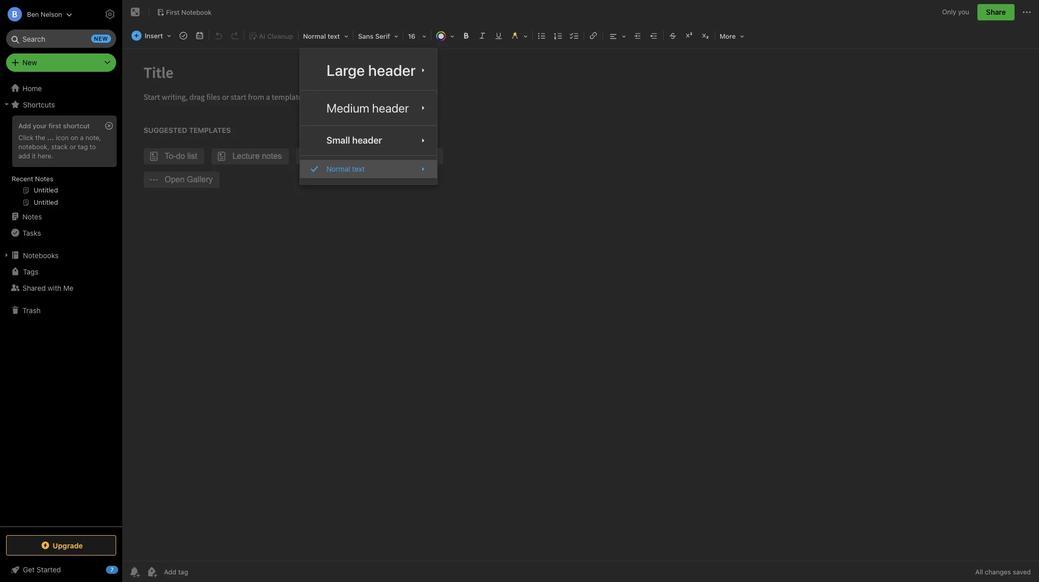 Task type: locate. For each thing, give the bounding box(es) containing it.
outdent image
[[647, 29, 661, 43]]

italic image
[[475, 29, 490, 43]]

checklist image
[[568, 29, 582, 43]]

sans serif
[[358, 32, 390, 40]]

normal text down small
[[327, 165, 365, 173]]

medium header
[[327, 101, 409, 115]]

add your first shortcut
[[18, 122, 90, 130]]

nelson
[[41, 10, 62, 18]]

medium
[[327, 101, 369, 115]]

header for medium header
[[372, 101, 409, 115]]

[object object] field containing large header
[[300, 55, 437, 86]]

first
[[166, 8, 180, 16]]

upgrade
[[53, 541, 83, 550]]

indent image
[[631, 29, 645, 43]]

all
[[976, 568, 983, 576]]

7
[[110, 567, 114, 573]]

tasks
[[22, 228, 41, 237]]

0 vertical spatial normal text
[[303, 32, 340, 40]]

recent notes
[[12, 175, 53, 183]]

normal text inside menu item
[[327, 165, 365, 173]]

1 [object object] field from the top
[[300, 55, 437, 86]]

ben nelson
[[27, 10, 62, 18]]

normal text up large
[[303, 32, 340, 40]]

shortcut
[[63, 122, 90, 130]]

tags button
[[0, 263, 122, 280]]

new
[[94, 35, 108, 42]]

text left the sans
[[328, 32, 340, 40]]

trash
[[22, 306, 41, 315]]

saved
[[1013, 568, 1031, 576]]

text inside note window element
[[328, 32, 340, 40]]

0 horizontal spatial text
[[328, 32, 340, 40]]

Add tag field
[[163, 568, 239, 577]]

2 [object object] field from the top
[[300, 95, 437, 121]]

normal
[[303, 32, 326, 40], [327, 165, 350, 173]]

subscript image
[[698, 29, 713, 43]]

only you
[[942, 8, 969, 16]]

1 vertical spatial [object object] field
[[300, 95, 437, 121]]

Alignment field
[[604, 29, 630, 43]]

notes right recent at the top left of the page
[[35, 175, 53, 183]]

underline image
[[492, 29, 506, 43]]

ben
[[27, 10, 39, 18]]

1 horizontal spatial normal
[[327, 165, 350, 173]]

group
[[0, 113, 122, 212]]

tree
[[0, 80, 122, 526]]

on
[[71, 133, 78, 142]]

first
[[49, 122, 61, 130]]

[object object] field containing medium header
[[300, 95, 437, 121]]

Insert field
[[129, 29, 175, 43]]

Heading level field
[[300, 29, 352, 43]]

small header link
[[300, 130, 437, 151]]

large
[[327, 61, 365, 79]]

stack
[[51, 143, 68, 151]]

click the ...
[[18, 133, 54, 142]]

[object object] field up small header field
[[300, 95, 437, 121]]

Font family field
[[355, 29, 402, 43]]

group containing add your first shortcut
[[0, 113, 122, 212]]

header down serif on the left of the page
[[368, 61, 416, 79]]

small
[[327, 135, 350, 146]]

click to collapse image
[[118, 563, 126, 576]]

header up normal text field
[[352, 135, 382, 146]]

0 horizontal spatial normal
[[303, 32, 326, 40]]

first notebook button
[[153, 5, 215, 19]]

1 horizontal spatial text
[[352, 165, 365, 173]]

share button
[[978, 4, 1015, 20]]

notes up tasks
[[22, 212, 42, 221]]

text down small header on the top
[[352, 165, 365, 173]]

[object Object] field
[[300, 160, 437, 178]]

[object Object] field
[[300, 55, 437, 86], [300, 95, 437, 121]]

notebook,
[[18, 143, 49, 151]]

add tag image
[[146, 566, 158, 578]]

expand notebooks image
[[3, 251, 11, 259]]

recent
[[12, 175, 33, 183]]

notebook
[[181, 8, 212, 16]]

icon
[[56, 133, 69, 142]]

get started
[[23, 566, 61, 574]]

1 vertical spatial text
[[352, 165, 365, 173]]

[object Object] field
[[300, 130, 437, 151]]

notes
[[35, 175, 53, 183], [22, 212, 42, 221]]

serif
[[375, 32, 390, 40]]

notes link
[[0, 208, 122, 225]]

click
[[18, 133, 34, 142]]

first notebook
[[166, 8, 212, 16]]

1 vertical spatial normal
[[327, 165, 350, 173]]

started
[[37, 566, 61, 574]]

header up small header link
[[372, 101, 409, 115]]

1 vertical spatial header
[[372, 101, 409, 115]]

notes inside notes link
[[22, 212, 42, 221]]

0 vertical spatial header
[[368, 61, 416, 79]]

0 vertical spatial [object object] field
[[300, 55, 437, 86]]

header
[[368, 61, 416, 79], [372, 101, 409, 115], [352, 135, 382, 146]]

[object object] field down the sans
[[300, 55, 437, 86]]

0 vertical spatial text
[[328, 32, 340, 40]]

Note Editor text field
[[122, 49, 1039, 561]]

calendar event image
[[193, 29, 207, 43]]

superscript image
[[682, 29, 696, 43]]

normal text link
[[300, 160, 437, 178]]

0 vertical spatial notes
[[35, 175, 53, 183]]

a
[[80, 133, 84, 142]]

normal text
[[303, 32, 340, 40], [327, 165, 365, 173]]

bold image
[[459, 29, 473, 43]]

medium header link
[[300, 95, 437, 121]]

add a reminder image
[[128, 566, 141, 578]]

tag
[[78, 143, 88, 151]]

dropdown list menu
[[300, 55, 437, 178]]

header inside field
[[352, 135, 382, 146]]

home link
[[0, 80, 122, 96]]

new search field
[[13, 30, 111, 48]]

text
[[328, 32, 340, 40], [352, 165, 365, 173]]

1 vertical spatial notes
[[22, 212, 42, 221]]

0 vertical spatial normal
[[303, 32, 326, 40]]

2 vertical spatial header
[[352, 135, 382, 146]]

Account field
[[0, 4, 72, 24]]

sans
[[358, 32, 374, 40]]

1 vertical spatial normal text
[[327, 165, 365, 173]]



Task type: describe. For each thing, give the bounding box(es) containing it.
shortcuts
[[23, 100, 55, 109]]

notebooks link
[[0, 247, 122, 263]]

normal text menu item
[[300, 160, 437, 178]]

bulleted list image
[[535, 29, 549, 43]]

More field
[[716, 29, 748, 43]]

trash link
[[0, 302, 122, 318]]

your
[[33, 122, 47, 130]]

all changes saved
[[976, 568, 1031, 576]]

task image
[[176, 29, 191, 43]]

more
[[720, 32, 736, 40]]

small header
[[327, 135, 382, 146]]

shared
[[22, 284, 46, 292]]

more actions image
[[1021, 6, 1033, 18]]

note window element
[[122, 0, 1039, 582]]

the
[[35, 133, 45, 142]]

share
[[986, 8, 1006, 16]]

changes
[[985, 568, 1011, 576]]

Font size field
[[404, 29, 430, 43]]

new
[[22, 58, 37, 67]]

notes inside group
[[35, 175, 53, 183]]

new button
[[6, 53, 116, 72]]

tags
[[23, 267, 38, 276]]

get
[[23, 566, 35, 574]]

or
[[70, 143, 76, 151]]

Help and Learning task checklist field
[[0, 562, 122, 578]]

normal inside note window element
[[303, 32, 326, 40]]

icon on a note, notebook, stack or tag to add it here.
[[18, 133, 101, 160]]

me
[[63, 284, 73, 292]]

shared with me link
[[0, 280, 122, 296]]

More actions field
[[1021, 4, 1033, 20]]

with
[[48, 284, 61, 292]]

add
[[18, 122, 31, 130]]

shortcuts button
[[0, 96, 122, 113]]

16
[[408, 32, 416, 40]]

notebooks
[[23, 251, 59, 260]]

only
[[942, 8, 957, 16]]

normal text inside note window element
[[303, 32, 340, 40]]

add
[[18, 152, 30, 160]]

text inside menu item
[[352, 165, 365, 173]]

shared with me
[[22, 284, 73, 292]]

header for small header
[[352, 135, 382, 146]]

Search text field
[[13, 30, 109, 48]]

Font color field
[[433, 29, 458, 43]]

numbered list image
[[551, 29, 565, 43]]

...
[[47, 133, 54, 142]]

normal inside menu item
[[327, 165, 350, 173]]

here.
[[38, 152, 53, 160]]

large header link
[[300, 55, 437, 86]]

home
[[22, 84, 42, 92]]

strikethrough image
[[666, 29, 680, 43]]

expand note image
[[129, 6, 142, 18]]

Highlight field
[[507, 29, 531, 43]]

you
[[958, 8, 969, 16]]

upgrade button
[[6, 535, 116, 556]]

insert
[[145, 32, 163, 40]]

settings image
[[104, 8, 116, 20]]

tasks button
[[0, 225, 122, 241]]

it
[[32, 152, 36, 160]]

insert link image
[[586, 29, 601, 43]]

header for large header
[[368, 61, 416, 79]]

note,
[[85, 133, 101, 142]]

to
[[90, 143, 96, 151]]

large header
[[327, 61, 416, 79]]

tree containing home
[[0, 80, 122, 526]]



Task type: vqa. For each thing, say whether or not it's contained in the screenshot.
anytime.
no



